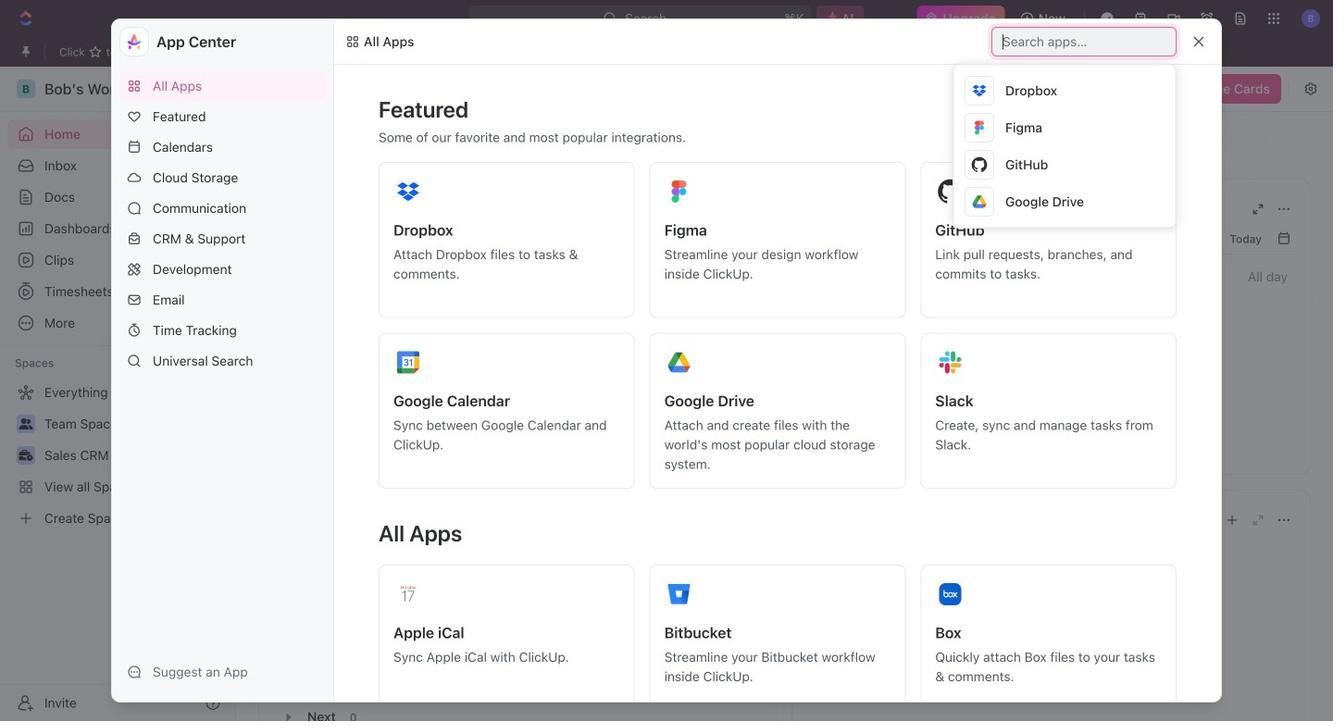 Task type: locate. For each thing, give the bounding box(es) containing it.
dialog
[[111, 19, 1222, 721]]

tab list
[[278, 535, 758, 581]]

tree inside sidebar navigation
[[7, 378, 228, 533]]

tree
[[7, 378, 228, 533]]

akvyc image
[[345, 34, 360, 49]]



Task type: describe. For each thing, give the bounding box(es) containing it.
Search apps… field
[[1003, 31, 1170, 53]]

sidebar navigation
[[0, 67, 236, 721]]



Task type: vqa. For each thing, say whether or not it's contained in the screenshot.
"user group" icon
no



